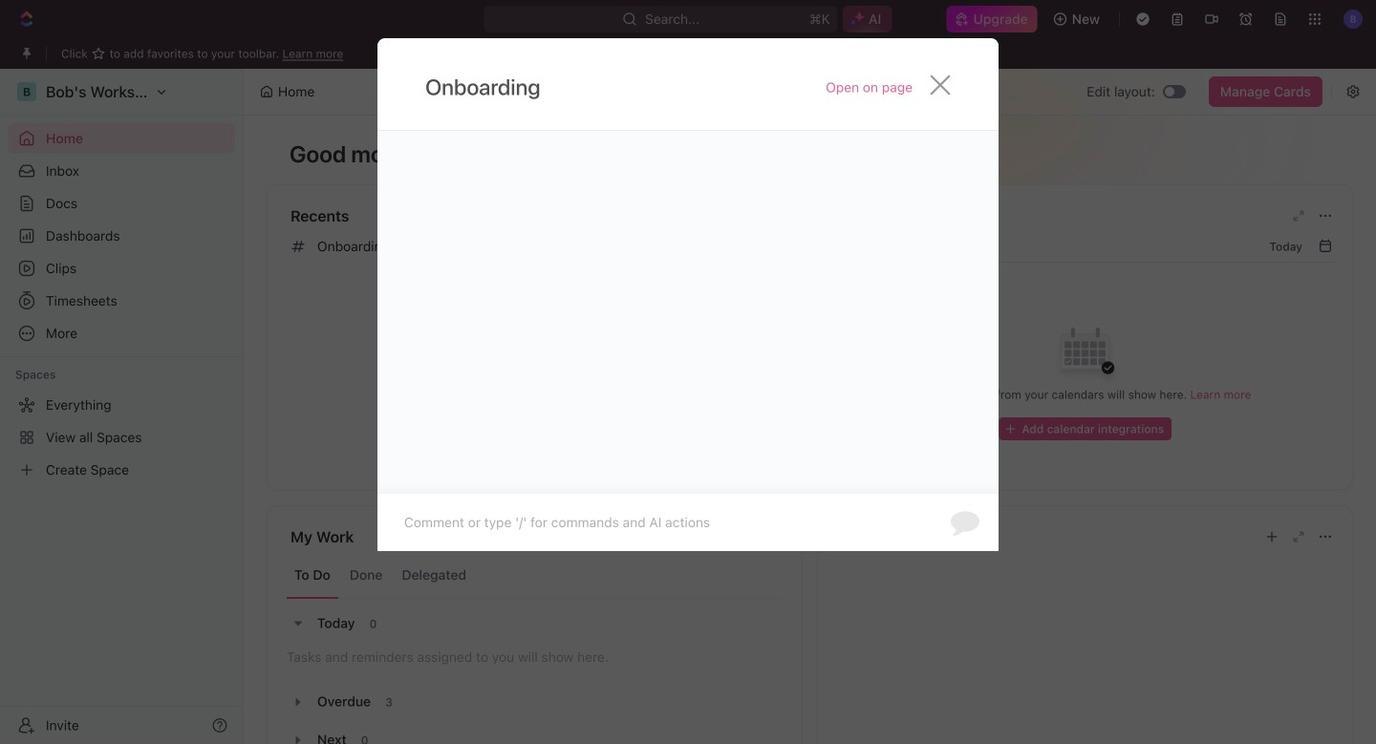 Task type: describe. For each thing, give the bounding box(es) containing it.
tree inside sidebar navigation
[[8, 390, 235, 486]]



Task type: vqa. For each thing, say whether or not it's contained in the screenshot.
SIDEBAR navigation
yes



Task type: locate. For each thing, give the bounding box(es) containing it.
tree
[[8, 390, 235, 486]]

sidebar navigation
[[0, 69, 244, 745]]

tab list
[[287, 553, 782, 599]]

dialog
[[378, 38, 999, 552]]



